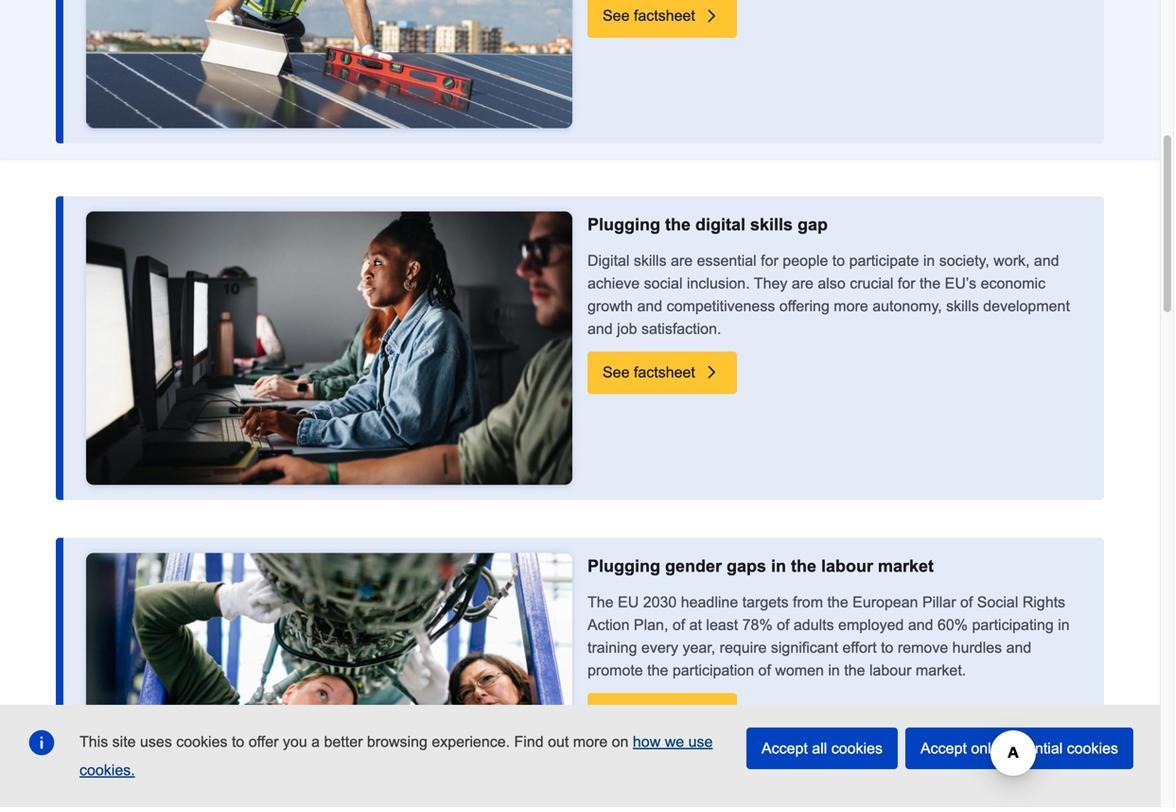 Task type: locate. For each thing, give the bounding box(es) containing it.
find
[[514, 733, 544, 750]]

0 vertical spatial more
[[834, 298, 869, 315]]

0 horizontal spatial accept
[[762, 740, 808, 757]]

more left on
[[573, 733, 608, 750]]

see factsheet link for gender
[[588, 693, 737, 736]]

2 plugging from the top
[[588, 556, 661, 576]]

factsheet
[[634, 7, 695, 24], [634, 364, 695, 381], [634, 705, 695, 722]]

labour down the effort
[[870, 662, 912, 679]]

plugging for plugging gender gaps in the labour market
[[588, 556, 661, 576]]

2 factsheet from the top
[[634, 364, 695, 381]]

1 vertical spatial labour
[[870, 662, 912, 679]]

to
[[833, 252, 845, 269], [881, 639, 894, 656], [232, 733, 244, 750]]

2 horizontal spatial cookies
[[1067, 740, 1119, 757]]

0 horizontal spatial to
[[232, 733, 244, 750]]

1 plugging from the top
[[588, 215, 661, 234]]

in
[[924, 252, 935, 269], [771, 556, 786, 576], [1058, 616, 1070, 633], [828, 662, 840, 679]]

how
[[633, 733, 661, 750]]

digital skills are essential for people to participate in society, work, and achieve social inclusion. they are also crucial for the eu's economic growth and competitiveness offering more autonomy, skills development and job satisfaction.
[[588, 252, 1070, 337]]

and down participating
[[1007, 639, 1032, 656]]

1 vertical spatial more
[[573, 733, 608, 750]]

cookies for accept
[[1067, 740, 1119, 757]]

1 horizontal spatial essential
[[1003, 740, 1063, 757]]

more
[[834, 298, 869, 315], [573, 733, 608, 750]]

accept left all
[[762, 740, 808, 757]]

two women inspecting machinery image
[[86, 553, 573, 807]]

accept only essential cookies
[[921, 740, 1119, 757]]

essential right only
[[1003, 740, 1063, 757]]

and
[[1034, 252, 1060, 269], [637, 298, 663, 315], [588, 320, 613, 337], [908, 616, 934, 633], [1007, 639, 1032, 656]]

promote
[[588, 662, 643, 679]]

the down the effort
[[844, 662, 865, 679]]

2 vertical spatial skills
[[947, 298, 979, 315]]

every
[[642, 639, 679, 656]]

2 horizontal spatial skills
[[947, 298, 979, 315]]

1 see factsheet link from the top
[[588, 0, 737, 38]]

1 horizontal spatial skills
[[750, 215, 793, 234]]

see for plugging gender gaps in the labour market
[[603, 705, 630, 722]]

1 accept from the left
[[762, 740, 808, 757]]

for
[[761, 252, 779, 269], [898, 275, 916, 292]]

in left "society,"
[[924, 252, 935, 269]]

offering
[[780, 298, 830, 315]]

the
[[665, 215, 691, 234], [920, 275, 941, 292], [791, 556, 817, 576], [828, 594, 849, 611], [647, 662, 669, 679], [844, 662, 865, 679]]

to inside "digital skills are essential for people to participate in society, work, and achieve social inclusion. they are also crucial for the eu's economic growth and competitiveness offering more autonomy, skills development and job satisfaction."
[[833, 252, 845, 269]]

1 horizontal spatial cookies
[[832, 740, 883, 757]]

least
[[706, 616, 738, 633]]

skills left gap
[[750, 215, 793, 234]]

1 horizontal spatial are
[[792, 275, 814, 292]]

site
[[112, 733, 136, 750]]

3 factsheet from the top
[[634, 705, 695, 722]]

see factsheet for the
[[603, 364, 695, 381]]

to left "offer"
[[232, 733, 244, 750]]

skills up social
[[634, 252, 667, 269]]

eu's
[[945, 275, 977, 292]]

0 vertical spatial essential
[[697, 252, 757, 269]]

0 vertical spatial factsheet
[[634, 7, 695, 24]]

plugging for plugging the digital skills gap
[[588, 215, 661, 234]]

at
[[690, 616, 702, 633]]

see factsheet up how
[[603, 705, 695, 722]]

to right the effort
[[881, 639, 894, 656]]

plugging
[[588, 215, 661, 234], [588, 556, 661, 576]]

are up offering
[[792, 275, 814, 292]]

0 horizontal spatial are
[[671, 252, 693, 269]]

1 vertical spatial essential
[[1003, 740, 1063, 757]]

2 accept from the left
[[921, 740, 967, 757]]

s image
[[703, 6, 722, 25]]

factsheet up we
[[634, 705, 695, 722]]

2 horizontal spatial to
[[881, 639, 894, 656]]

1 vertical spatial see factsheet link
[[588, 351, 737, 394]]

market
[[878, 556, 934, 576]]

of
[[961, 594, 973, 611], [673, 616, 685, 633], [777, 616, 790, 633], [759, 662, 771, 679]]

require
[[720, 639, 767, 656]]

1 vertical spatial for
[[898, 275, 916, 292]]

are up social
[[671, 252, 693, 269]]

0 vertical spatial plugging
[[588, 215, 661, 234]]

0 vertical spatial skills
[[750, 215, 793, 234]]

social
[[644, 275, 683, 292]]

1 vertical spatial see
[[603, 364, 630, 381]]

1 horizontal spatial accept
[[921, 740, 967, 757]]

labour up european
[[821, 556, 874, 576]]

significant
[[771, 639, 839, 656]]

0 vertical spatial see factsheet
[[603, 7, 695, 24]]

european
[[853, 594, 919, 611]]

essential inside "digital skills are essential for people to participate in society, work, and achieve social inclusion. they are also crucial for the eu's economic growth and competitiveness offering more autonomy, skills development and job satisfaction."
[[697, 252, 757, 269]]

3 see from the top
[[603, 705, 630, 722]]

1 horizontal spatial more
[[834, 298, 869, 315]]

0 horizontal spatial more
[[573, 733, 608, 750]]

digital
[[588, 252, 630, 269]]

plugging the digital skills gap
[[588, 215, 828, 234]]

plan,
[[634, 616, 669, 633]]

action
[[588, 616, 630, 633]]

2 vertical spatial see
[[603, 705, 630, 722]]

0 horizontal spatial for
[[761, 252, 779, 269]]

essential
[[697, 252, 757, 269], [1003, 740, 1063, 757]]

essential up inclusion. at the right top of the page
[[697, 252, 757, 269]]

and right work, on the top
[[1034, 252, 1060, 269]]

plugging up eu
[[588, 556, 661, 576]]

development
[[984, 298, 1070, 315]]

accept left only
[[921, 740, 967, 757]]

the left eu's
[[920, 275, 941, 292]]

2 vertical spatial see factsheet
[[603, 705, 695, 722]]

the right from
[[828, 594, 849, 611]]

1 vertical spatial see factsheet
[[603, 364, 695, 381]]

accept
[[762, 740, 808, 757], [921, 740, 967, 757]]

factsheet down satisfaction.
[[634, 364, 695, 381]]

2 see factsheet link from the top
[[588, 351, 737, 394]]

1 vertical spatial to
[[881, 639, 894, 656]]

factsheet left s image
[[634, 7, 695, 24]]

targets
[[743, 594, 789, 611]]

2 see from the top
[[603, 364, 630, 381]]

1 vertical spatial factsheet
[[634, 364, 695, 381]]

0 horizontal spatial cookies
[[176, 733, 228, 750]]

see factsheet left s image
[[603, 7, 695, 24]]

0 vertical spatial to
[[833, 252, 845, 269]]

cookies for this
[[176, 733, 228, 750]]

0 horizontal spatial skills
[[634, 252, 667, 269]]

in down rights
[[1058, 616, 1070, 633]]

3 see factsheet from the top
[[603, 705, 695, 722]]

cookies
[[176, 733, 228, 750], [832, 740, 883, 757], [1067, 740, 1119, 757]]

2 see factsheet from the top
[[603, 364, 695, 381]]

cookies.
[[79, 762, 135, 779]]

0 vertical spatial see factsheet link
[[588, 0, 737, 38]]

skills down eu's
[[947, 298, 979, 315]]

2 vertical spatial factsheet
[[634, 705, 695, 722]]

see factsheet link for the
[[588, 351, 737, 394]]

skills
[[750, 215, 793, 234], [634, 252, 667, 269], [947, 298, 979, 315]]

s image
[[703, 363, 722, 382]]

see factsheet down job
[[603, 364, 695, 381]]

0 vertical spatial see
[[603, 7, 630, 24]]

achieve
[[588, 275, 640, 292]]

in right gaps
[[771, 556, 786, 576]]

the left digital
[[665, 215, 691, 234]]

to up also
[[833, 252, 845, 269]]

3 see factsheet link from the top
[[588, 693, 737, 736]]

accept all cookies link
[[747, 728, 898, 769]]

0 vertical spatial are
[[671, 252, 693, 269]]

see factsheet for gender
[[603, 705, 695, 722]]

2 vertical spatial see factsheet link
[[588, 693, 737, 736]]

2 vertical spatial to
[[232, 733, 244, 750]]

better
[[324, 733, 363, 750]]

women
[[775, 662, 824, 679]]

for up autonomy, at top right
[[898, 275, 916, 292]]

training
[[588, 639, 637, 656]]

see factsheet
[[603, 7, 695, 24], [603, 364, 695, 381], [603, 705, 695, 722]]

people
[[783, 252, 828, 269]]

0 vertical spatial for
[[761, 252, 779, 269]]

see factsheet link
[[588, 0, 737, 38], [588, 351, 737, 394], [588, 693, 737, 736]]

1 vertical spatial plugging
[[588, 556, 661, 576]]

1 vertical spatial are
[[792, 275, 814, 292]]

1 horizontal spatial to
[[833, 252, 845, 269]]

for up they
[[761, 252, 779, 269]]

are
[[671, 252, 693, 269], [792, 275, 814, 292]]

1 horizontal spatial for
[[898, 275, 916, 292]]

more down also
[[834, 298, 869, 315]]

plugging up "digital"
[[588, 215, 661, 234]]

social
[[977, 594, 1019, 611]]

only
[[971, 740, 999, 757]]

more inside "digital skills are essential for people to participate in society, work, and achieve social inclusion. they are also crucial for the eu's economic growth and competitiveness offering more autonomy, skills development and job satisfaction."
[[834, 298, 869, 315]]

digital
[[696, 215, 746, 234]]

0 horizontal spatial essential
[[697, 252, 757, 269]]

see
[[603, 7, 630, 24], [603, 364, 630, 381], [603, 705, 630, 722]]

gap
[[798, 215, 828, 234]]

60%
[[938, 616, 968, 633]]



Task type: describe. For each thing, give the bounding box(es) containing it.
of right 78%
[[777, 616, 790, 633]]

work,
[[994, 252, 1030, 269]]

78%
[[743, 616, 773, 633]]

of up 60%
[[961, 594, 973, 611]]

out
[[548, 733, 569, 750]]

offer
[[249, 733, 279, 750]]

factsheet for the
[[634, 364, 695, 381]]

on
[[612, 733, 629, 750]]

employed
[[839, 616, 904, 633]]

in right women
[[828, 662, 840, 679]]

effort
[[843, 639, 877, 656]]

gaps
[[727, 556, 767, 576]]

gender
[[665, 556, 722, 576]]

how we use cookies.
[[79, 733, 713, 779]]

1 see from the top
[[603, 7, 630, 24]]

1 see factsheet from the top
[[603, 7, 695, 24]]

this site uses cookies to offer you a better browsing experience. find out more on
[[79, 733, 633, 750]]

crucial
[[850, 275, 894, 292]]

all
[[812, 740, 827, 757]]

satisfaction.
[[642, 320, 722, 337]]

from
[[793, 594, 823, 611]]

autonomy,
[[873, 298, 942, 315]]

we
[[665, 733, 684, 750]]

a
[[312, 733, 320, 750]]

digital skills cover image
[[86, 211, 573, 485]]

you
[[283, 733, 307, 750]]

also
[[818, 275, 846, 292]]

accept only essential cookies link
[[906, 728, 1134, 769]]

inclusion.
[[687, 275, 750, 292]]

eu
[[618, 594, 639, 611]]

headline
[[681, 594, 738, 611]]

hurdles
[[953, 639, 1002, 656]]

and down growth
[[588, 320, 613, 337]]

market.
[[916, 662, 966, 679]]

of down require
[[759, 662, 771, 679]]

accept all cookies
[[762, 740, 883, 757]]

plugging gender gaps in the labour market
[[588, 556, 934, 576]]

the inside "digital skills are essential for people to participate in society, work, and achieve social inclusion. they are also crucial for the eu's economic growth and competitiveness offering more autonomy, skills development and job satisfaction."
[[920, 275, 941, 292]]

browsing
[[367, 733, 428, 750]]

use
[[689, 733, 713, 750]]

the down every
[[647, 662, 669, 679]]

accept for accept all cookies
[[762, 740, 808, 757]]

the
[[588, 594, 614, 611]]

participation
[[673, 662, 754, 679]]

of left at
[[673, 616, 685, 633]]

they
[[754, 275, 788, 292]]

uses
[[140, 733, 172, 750]]

remove
[[898, 639, 949, 656]]

see for plugging the digital skills gap
[[603, 364, 630, 381]]

experience.
[[432, 733, 510, 750]]

economic
[[981, 275, 1046, 292]]

job
[[617, 320, 637, 337]]

year,
[[683, 639, 716, 656]]

1 factsheet from the top
[[634, 7, 695, 24]]

pillar
[[923, 594, 956, 611]]

factsheet for gender
[[634, 705, 695, 722]]

the up from
[[791, 556, 817, 576]]

participating
[[972, 616, 1054, 633]]

accept for accept only essential cookies
[[921, 740, 967, 757]]

participate
[[849, 252, 919, 269]]

essential inside accept only essential cookies link
[[1003, 740, 1063, 757]]

society,
[[940, 252, 990, 269]]

growth
[[588, 298, 633, 315]]

and down social
[[637, 298, 663, 315]]

the eu 2030 headline targets from the european pillar of social rights action plan, of at least 78% of adults employed and 60% participating in training every year, require significant effort to remove hurdles and promote the participation of women in the labour market.
[[588, 594, 1070, 679]]

to inside the eu 2030 headline targets from the european pillar of social rights action plan, of at least 78% of adults employed and 60% participating in training every year, require significant effort to remove hurdles and promote the participation of women in the labour market.
[[881, 639, 894, 656]]

2030
[[643, 594, 677, 611]]

0 vertical spatial labour
[[821, 556, 874, 576]]

this
[[79, 733, 108, 750]]

rights
[[1023, 594, 1066, 611]]

in inside "digital skills are essential for people to participate in society, work, and achieve social inclusion. they are also crucial for the eu's economic growth and competitiveness offering more autonomy, skills development and job satisfaction."
[[924, 252, 935, 269]]

how we use cookies. link
[[79, 733, 713, 779]]

and up remove
[[908, 616, 934, 633]]

labour inside the eu 2030 headline targets from the european pillar of social rights action plan, of at least 78% of adults employed and 60% participating in training every year, require significant effort to remove hurdles and promote the participation of women in the labour market.
[[870, 662, 912, 679]]

adults
[[794, 616, 834, 633]]

competitiveness
[[667, 298, 775, 315]]

1 vertical spatial skills
[[634, 252, 667, 269]]



Task type: vqa. For each thing, say whether or not it's contained in the screenshot.
only
yes



